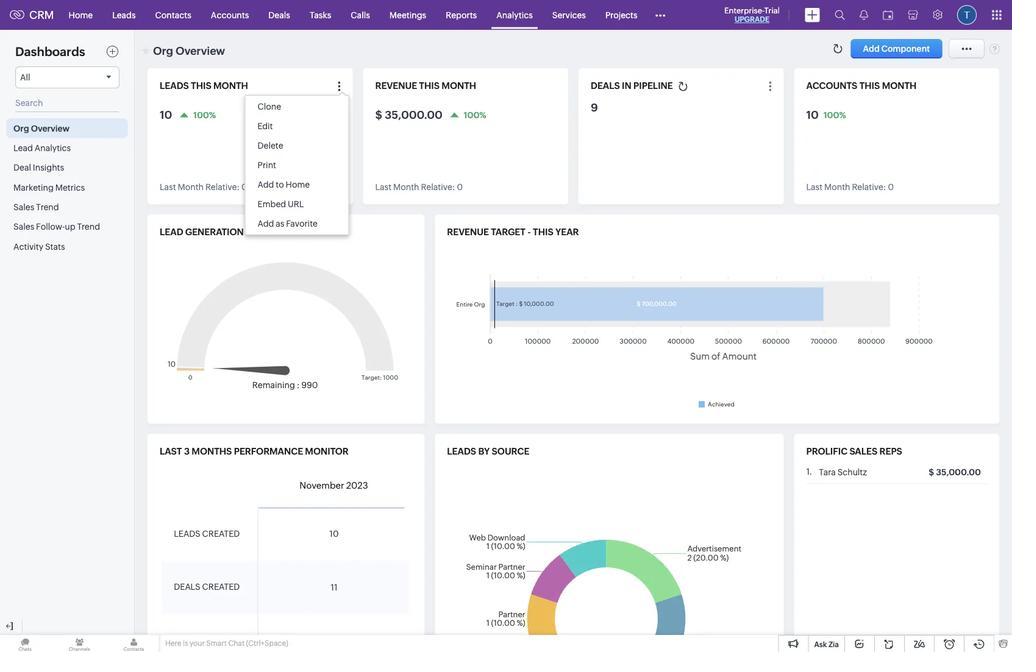 Task type: vqa. For each thing, say whether or not it's contained in the screenshot.
logo
no



Task type: describe. For each thing, give the bounding box(es) containing it.
10 100%
[[807, 109, 847, 121]]

last for 10
[[160, 182, 176, 192]]

month for 10
[[178, 182, 204, 192]]

1 horizontal spatial $ 35,000.00
[[929, 468, 982, 478]]

projects link
[[596, 0, 648, 30]]

contacts
[[155, 10, 192, 20]]

sales follow-up trend
[[13, 222, 100, 232]]

smart
[[206, 640, 227, 648]]

created for deals created
[[202, 583, 240, 593]]

as
[[276, 219, 285, 229]]

sales follow-up trend link
[[6, 217, 128, 237]]

deals for deals won
[[182, 637, 209, 646]]

generation
[[185, 227, 244, 238]]

last month relative: 0 for $ 35,000.00
[[376, 182, 463, 192]]

Other Modules field
[[648, 5, 674, 25]]

1.
[[807, 468, 813, 477]]

deals for deals created
[[174, 583, 201, 593]]

0 vertical spatial org
[[153, 45, 173, 57]]

reps
[[880, 447, 903, 457]]

zia
[[829, 641, 840, 649]]

lead generation target - this year
[[160, 227, 334, 238]]

signals element
[[853, 0, 876, 30]]

3 last month relative: 0 from the left
[[807, 182, 895, 192]]

november 2023
[[300, 481, 368, 492]]

lead analytics link
[[6, 138, 128, 158]]

here is your smart chat (ctrl+space)
[[165, 640, 288, 648]]

1 vertical spatial trend
[[77, 222, 100, 232]]

tara schultz
[[820, 468, 868, 478]]

leads for leads by source
[[447, 447, 477, 457]]

accounts
[[211, 10, 249, 20]]

Search text field
[[15, 95, 119, 112]]

tasks
[[310, 10, 332, 20]]

prolific
[[807, 447, 848, 457]]

chats image
[[0, 636, 50, 653]]

deal
[[13, 163, 31, 173]]

meetings
[[390, 10, 427, 20]]

0 vertical spatial analytics
[[497, 10, 533, 20]]

sales trend
[[13, 202, 59, 212]]

revenue target - this year
[[447, 227, 579, 238]]

lead analytics
[[13, 143, 71, 153]]

follow-
[[36, 222, 65, 232]]

add to home
[[258, 180, 310, 190]]

month for $ 35,000.00
[[394, 182, 420, 192]]

sales for sales trend
[[13, 202, 34, 212]]

1 vertical spatial home
[[286, 180, 310, 190]]

performance
[[234, 447, 303, 457]]

to
[[276, 180, 284, 190]]

deals for deals in pipeline
[[591, 81, 620, 91]]

deals
[[269, 10, 290, 20]]

0 for leads this month
[[242, 182, 247, 192]]

sales for sales follow-up trend
[[13, 222, 34, 232]]

all
[[20, 73, 30, 82]]

3 relative: from the left
[[853, 182, 887, 192]]

edit
[[258, 121, 273, 131]]

lead
[[13, 143, 33, 153]]

3 last from the left
[[807, 182, 823, 192]]

channels image
[[54, 636, 105, 653]]

2 target from the left
[[491, 227, 526, 238]]

calls
[[351, 10, 370, 20]]

marketing metrics
[[13, 183, 85, 192]]

deals won
[[182, 637, 232, 646]]

accounts
[[807, 81, 858, 91]]

3
[[184, 447, 190, 457]]

0 horizontal spatial trend
[[36, 202, 59, 212]]

create menu image
[[805, 8, 821, 22]]

leads for leads this month
[[160, 81, 189, 91]]

last
[[160, 447, 182, 457]]

1 - from the left
[[283, 227, 286, 238]]

months
[[192, 447, 232, 457]]

schultz
[[838, 468, 868, 478]]

deal insights link
[[6, 158, 128, 178]]

leads for leads created
[[174, 529, 201, 539]]

dashboards
[[15, 45, 85, 59]]

favorite
[[286, 219, 318, 229]]

crm
[[29, 9, 54, 21]]

2 horizontal spatial 10
[[807, 109, 819, 121]]

1 horizontal spatial 10
[[330, 530, 339, 539]]

accounts this month
[[807, 81, 917, 91]]

your
[[190, 640, 205, 648]]

last for $ 35,000.00
[[376, 182, 392, 192]]

signals image
[[860, 10, 869, 20]]

1 vertical spatial org
[[13, 123, 29, 133]]

add as favorite
[[258, 219, 318, 229]]

here
[[165, 640, 182, 648]]

marketing metrics link
[[6, 178, 128, 197]]

3 month from the left
[[883, 81, 917, 91]]

calendar image
[[884, 10, 894, 20]]

achieved
[[708, 401, 735, 408]]

marketing
[[13, 183, 54, 192]]

All field
[[15, 67, 120, 88]]

this for accounts
[[860, 81, 881, 91]]

accounts link
[[201, 0, 259, 30]]

1 vertical spatial $
[[929, 468, 935, 478]]

services
[[553, 10, 586, 20]]

leads link
[[103, 0, 146, 30]]

up
[[65, 222, 75, 232]]

9
[[591, 101, 598, 114]]

url
[[288, 200, 304, 209]]

1 vertical spatial org overview
[[13, 123, 70, 133]]

11
[[331, 583, 338, 593]]

embed
[[258, 200, 286, 209]]

100% inside 10 100%
[[824, 110, 847, 120]]

deal insights
[[13, 163, 64, 173]]

leads created
[[174, 529, 240, 539]]

won
[[211, 637, 232, 646]]

this for leads
[[191, 81, 212, 91]]

analytics link
[[487, 0, 543, 30]]

revenue this month
[[376, 81, 477, 91]]



Task type: locate. For each thing, give the bounding box(es) containing it.
revenue for revenue target - this year
[[447, 227, 489, 238]]

calls link
[[341, 0, 380, 30]]

0 vertical spatial 35,000.00
[[385, 109, 443, 121]]

tara
[[820, 468, 837, 478]]

1 100% from the left
[[193, 110, 216, 120]]

0 horizontal spatial target
[[246, 227, 281, 238]]

monitor
[[305, 447, 349, 457]]

2 last month relative: 0 from the left
[[376, 182, 463, 192]]

org down the contacts link
[[153, 45, 173, 57]]

revenue for revenue this month
[[376, 81, 417, 91]]

add for add as favorite
[[258, 219, 274, 229]]

1 horizontal spatial 100%
[[464, 110, 487, 120]]

2 horizontal spatial month
[[825, 182, 851, 192]]

add
[[258, 180, 274, 190], [258, 219, 274, 229]]

1 created from the top
[[202, 529, 240, 539]]

2 year from the left
[[556, 227, 579, 238]]

0 for revenue this month
[[457, 182, 463, 192]]

100% down the leads this month
[[193, 110, 216, 120]]

print
[[258, 160, 276, 170]]

2 month from the left
[[442, 81, 477, 91]]

None button
[[852, 39, 943, 59]]

analytics right 'reports'
[[497, 10, 533, 20]]

search element
[[828, 0, 853, 30]]

0 vertical spatial home
[[69, 10, 93, 20]]

2 vertical spatial leads
[[174, 529, 201, 539]]

relative:
[[206, 182, 240, 192], [421, 182, 456, 192], [853, 182, 887, 192]]

1 vertical spatial created
[[202, 583, 240, 593]]

0 vertical spatial deals
[[591, 81, 620, 91]]

2 month from the left
[[394, 182, 420, 192]]

contacts link
[[146, 0, 201, 30]]

0 horizontal spatial 100%
[[193, 110, 216, 120]]

100% down accounts
[[824, 110, 847, 120]]

leads
[[112, 10, 136, 20]]

2 horizontal spatial last
[[807, 182, 823, 192]]

0 horizontal spatial 10
[[160, 109, 172, 121]]

ask
[[815, 641, 828, 649]]

reports link
[[436, 0, 487, 30]]

0 vertical spatial overview
[[176, 45, 225, 57]]

chat
[[228, 640, 245, 648]]

2 created from the top
[[202, 583, 240, 593]]

0 vertical spatial revenue
[[376, 81, 417, 91]]

sales
[[850, 447, 878, 457]]

sales trend link
[[6, 197, 128, 217]]

1 horizontal spatial revenue
[[447, 227, 489, 238]]

month for $ 35,000.00
[[442, 81, 477, 91]]

1 horizontal spatial last month relative: 0
[[376, 182, 463, 192]]

0 horizontal spatial org overview
[[13, 123, 70, 133]]

2 sales from the top
[[13, 222, 34, 232]]

profile image
[[958, 5, 978, 25]]

0 vertical spatial sales
[[13, 202, 34, 212]]

activity stats
[[13, 242, 65, 252]]

create menu element
[[798, 0, 828, 30]]

0 horizontal spatial last month relative: 0
[[160, 182, 247, 192]]

this
[[191, 81, 212, 91], [419, 81, 440, 91], [860, 81, 881, 91], [288, 227, 309, 238], [533, 227, 554, 238]]

10 down the leads this month
[[160, 109, 172, 121]]

created for leads created
[[202, 529, 240, 539]]

1 vertical spatial overview
[[31, 123, 70, 133]]

0 horizontal spatial home
[[69, 10, 93, 20]]

0 horizontal spatial year
[[311, 227, 334, 238]]

1 vertical spatial deals
[[174, 583, 201, 593]]

0 vertical spatial created
[[202, 529, 240, 539]]

leads this month
[[160, 81, 248, 91]]

clone
[[258, 102, 281, 112]]

in
[[622, 81, 632, 91]]

0 horizontal spatial $
[[376, 109, 383, 121]]

source
[[492, 447, 530, 457]]

0 horizontal spatial month
[[178, 182, 204, 192]]

deals created
[[174, 583, 240, 593]]

deals
[[591, 81, 620, 91], [174, 583, 201, 593], [182, 637, 209, 646]]

35,000.00
[[385, 109, 443, 121], [937, 468, 982, 478]]

1 year from the left
[[311, 227, 334, 238]]

relative: for 10
[[206, 182, 240, 192]]

org up lead
[[13, 123, 29, 133]]

1 sales from the top
[[13, 202, 34, 212]]

add left the to
[[258, 180, 274, 190]]

lead
[[160, 227, 183, 238]]

1 horizontal spatial org
[[153, 45, 173, 57]]

deals right here
[[182, 637, 209, 646]]

leads by source
[[447, 447, 530, 457]]

last
[[160, 182, 176, 192], [376, 182, 392, 192], [807, 182, 823, 192]]

sales down marketing in the top of the page
[[13, 202, 34, 212]]

ask zia
[[815, 641, 840, 649]]

search image
[[835, 10, 846, 20]]

0 horizontal spatial last
[[160, 182, 176, 192]]

1 month from the left
[[214, 81, 248, 91]]

services link
[[543, 0, 596, 30]]

reports
[[446, 10, 477, 20]]

1 horizontal spatial month
[[442, 81, 477, 91]]

delete
[[258, 141, 284, 151]]

this for revenue
[[419, 81, 440, 91]]

2 horizontal spatial month
[[883, 81, 917, 91]]

last month relative: 0 for 10
[[160, 182, 247, 192]]

deals in pipeline
[[591, 81, 674, 91]]

metrics
[[55, 183, 85, 192]]

3 month from the left
[[825, 182, 851, 192]]

2 horizontal spatial relative:
[[853, 182, 887, 192]]

10 down november 2023 on the left of the page
[[330, 530, 339, 539]]

1 vertical spatial revenue
[[447, 227, 489, 238]]

0 horizontal spatial 35,000.00
[[385, 109, 443, 121]]

0 horizontal spatial -
[[283, 227, 286, 238]]

0 vertical spatial leads
[[160, 81, 189, 91]]

1 last from the left
[[160, 182, 176, 192]]

embed url
[[258, 200, 304, 209]]

1 horizontal spatial month
[[394, 182, 420, 192]]

2 horizontal spatial 100%
[[824, 110, 847, 120]]

enterprise-trial upgrade
[[725, 6, 780, 23]]

10
[[160, 109, 172, 121], [807, 109, 819, 121], [330, 530, 339, 539]]

1 vertical spatial $ 35,000.00
[[929, 468, 982, 478]]

1 horizontal spatial trend
[[77, 222, 100, 232]]

help image
[[990, 43, 1001, 54]]

home right "crm"
[[69, 10, 93, 20]]

profile element
[[951, 0, 985, 30]]

trend
[[36, 202, 59, 212], [77, 222, 100, 232]]

org
[[153, 45, 173, 57], [13, 123, 29, 133]]

relative: for $ 35,000.00
[[421, 182, 456, 192]]

10 down accounts
[[807, 109, 819, 121]]

org overview up the leads this month
[[153, 45, 225, 57]]

leads
[[160, 81, 189, 91], [447, 447, 477, 457], [174, 529, 201, 539]]

0 horizontal spatial overview
[[31, 123, 70, 133]]

0 horizontal spatial org
[[13, 123, 29, 133]]

1 horizontal spatial target
[[491, 227, 526, 238]]

activity stats link
[[6, 237, 128, 257]]

home
[[69, 10, 93, 20], [286, 180, 310, 190]]

100%
[[193, 110, 216, 120], [464, 110, 487, 120], [824, 110, 847, 120]]

1 horizontal spatial year
[[556, 227, 579, 238]]

overview up lead analytics
[[31, 123, 70, 133]]

1 vertical spatial 35,000.00
[[937, 468, 982, 478]]

crm link
[[10, 9, 54, 21]]

3 100% from the left
[[824, 110, 847, 120]]

0 horizontal spatial relative:
[[206, 182, 240, 192]]

deals link
[[259, 0, 300, 30]]

tasks link
[[300, 0, 341, 30]]

home right the to
[[286, 180, 310, 190]]

1 horizontal spatial home
[[286, 180, 310, 190]]

activity
[[13, 242, 43, 252]]

2 add from the top
[[258, 219, 274, 229]]

1 horizontal spatial $
[[929, 468, 935, 478]]

1 vertical spatial analytics
[[35, 143, 71, 153]]

1 vertical spatial leads
[[447, 447, 477, 457]]

1 horizontal spatial relative:
[[421, 182, 456, 192]]

1 horizontal spatial analytics
[[497, 10, 533, 20]]

1 horizontal spatial -
[[528, 227, 531, 238]]

0 vertical spatial org overview
[[153, 45, 225, 57]]

org overview link
[[6, 118, 128, 138]]

stats
[[45, 242, 65, 252]]

0 vertical spatial add
[[258, 180, 274, 190]]

pipeline
[[634, 81, 674, 91]]

0 for accounts this month
[[889, 182, 895, 192]]

2 100% from the left
[[464, 110, 487, 120]]

0 vertical spatial trend
[[36, 202, 59, 212]]

0
[[242, 182, 247, 192], [457, 182, 463, 192], [889, 182, 895, 192], [331, 637, 337, 647]]

2 - from the left
[[528, 227, 531, 238]]

1 horizontal spatial org overview
[[153, 45, 225, 57]]

2 last from the left
[[376, 182, 392, 192]]

1 vertical spatial add
[[258, 219, 274, 229]]

deals left in in the top right of the page
[[591, 81, 620, 91]]

analytics
[[497, 10, 533, 20], [35, 143, 71, 153]]

created up deals created
[[202, 529, 240, 539]]

month
[[214, 81, 248, 91], [442, 81, 477, 91], [883, 81, 917, 91]]

0 horizontal spatial month
[[214, 81, 248, 91]]

trend right up
[[77, 222, 100, 232]]

0 vertical spatial $ 35,000.00
[[376, 109, 443, 121]]

2 vertical spatial deals
[[182, 637, 209, 646]]

1 horizontal spatial 35,000.00
[[937, 468, 982, 478]]

year
[[311, 227, 334, 238], [556, 227, 579, 238]]

november
[[300, 481, 345, 492]]

1 vertical spatial sales
[[13, 222, 34, 232]]

prolific sales reps
[[807, 447, 903, 457]]

1 horizontal spatial overview
[[176, 45, 225, 57]]

home link
[[59, 0, 103, 30]]

sales up activity
[[13, 222, 34, 232]]

1 relative: from the left
[[206, 182, 240, 192]]

revenue
[[376, 81, 417, 91], [447, 227, 489, 238]]

analytics up insights
[[35, 143, 71, 153]]

by
[[479, 447, 490, 457]]

overview
[[176, 45, 225, 57], [31, 123, 70, 133]]

created
[[202, 529, 240, 539], [202, 583, 240, 593]]

100% down the revenue this month
[[464, 110, 487, 120]]

1 horizontal spatial last
[[376, 182, 392, 192]]

created up won
[[202, 583, 240, 593]]

0 horizontal spatial revenue
[[376, 81, 417, 91]]

-
[[283, 227, 286, 238], [528, 227, 531, 238]]

contacts image
[[109, 636, 159, 653]]

deals up is
[[174, 583, 201, 593]]

0 vertical spatial $
[[376, 109, 383, 121]]

add for add to home
[[258, 180, 274, 190]]

org overview up lead analytics
[[13, 123, 70, 133]]

overview up the leads this month
[[176, 45, 225, 57]]

month for 10
[[214, 81, 248, 91]]

1 add from the top
[[258, 180, 274, 190]]

org overview
[[153, 45, 225, 57], [13, 123, 70, 133]]

is
[[183, 640, 188, 648]]

100% for 10
[[193, 110, 216, 120]]

trial
[[765, 6, 780, 15]]

1 month from the left
[[178, 182, 204, 192]]

last 3 months performance monitor
[[160, 447, 349, 457]]

trend down the marketing metrics
[[36, 202, 59, 212]]

projects
[[606, 10, 638, 20]]

add left the as
[[258, 219, 274, 229]]

enterprise-
[[725, 6, 765, 15]]

insights
[[33, 163, 64, 173]]

2023
[[346, 481, 368, 492]]

2 horizontal spatial last month relative: 0
[[807, 182, 895, 192]]

1 target from the left
[[246, 227, 281, 238]]

2 relative: from the left
[[421, 182, 456, 192]]

0 horizontal spatial $ 35,000.00
[[376, 109, 443, 121]]

1 last month relative: 0 from the left
[[160, 182, 247, 192]]

0 horizontal spatial analytics
[[35, 143, 71, 153]]

100% for $ 35,000.00
[[464, 110, 487, 120]]



